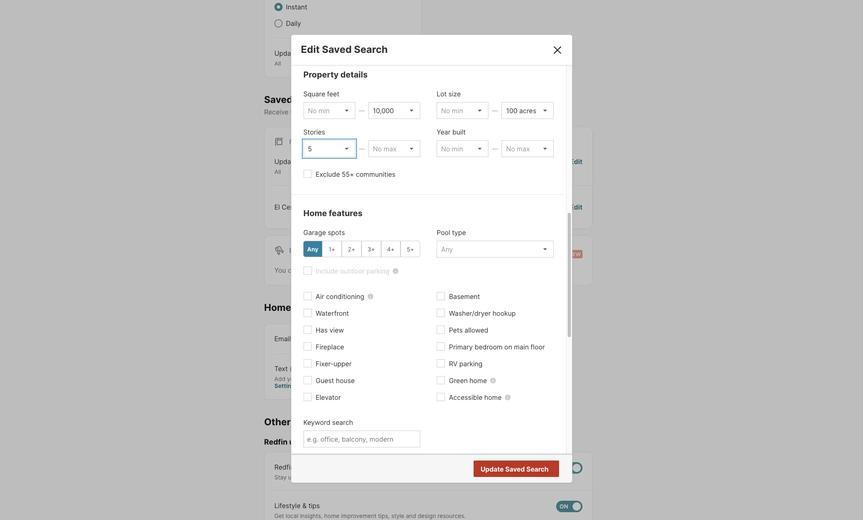 Task type: locate. For each thing, give the bounding box(es) containing it.
update types all down for sale
[[274, 158, 316, 176]]

all up el at the left top of page
[[274, 169, 281, 176]]

0 horizontal spatial search
[[332, 419, 353, 427]]

on inside redfin news stay up to date on redfin's tools and features, how to buy or sell a home, and connect with an agent.
[[318, 474, 324, 481]]

0 horizontal spatial to
[[297, 474, 302, 481]]

1 horizontal spatial home
[[303, 209, 327, 219]]

update down the daily radio
[[274, 49, 297, 58]]

conditioning
[[326, 293, 364, 301]]

has view
[[316, 327, 344, 335]]

2 for from the top
[[289, 247, 302, 255]]

search inside saved searches receive timely notifications based on your preferred search filters.
[[428, 108, 449, 116]]

3+ radio
[[361, 241, 381, 258]]

1 vertical spatial all
[[274, 169, 281, 176]]

saved searches receive timely notifications based on your preferred search filters.
[[264, 94, 470, 116]]

instant
[[286, 3, 307, 11]]

Daily radio
[[274, 19, 283, 28]]

for left sale
[[289, 138, 302, 146]]

0 vertical spatial your
[[382, 108, 395, 116]]

1 vertical spatial your
[[287, 376, 299, 383]]

search up agent.
[[526, 466, 549, 474]]

you can create saved searches while searching for
[[274, 267, 435, 275]]

on for searches
[[372, 108, 380, 116]]

receive
[[264, 108, 289, 116]]

garage spots
[[303, 229, 345, 237]]

update types all up the property
[[274, 49, 316, 67]]

0 vertical spatial edit
[[301, 44, 320, 56]]

home,
[[456, 474, 473, 481]]

el cerrito test 1
[[274, 203, 323, 211]]

1 horizontal spatial search
[[526, 466, 549, 474]]

all
[[274, 60, 281, 67], [274, 169, 281, 176]]

fixer-upper
[[316, 360, 352, 369]]

0 vertical spatial types
[[299, 49, 316, 58]]

2+ radio
[[342, 241, 361, 258]]

searches up notifications
[[295, 94, 338, 105]]

account settings link
[[274, 376, 372, 390]]

your left preferred in the left of the page
[[382, 108, 395, 116]]

0 horizontal spatial on
[[318, 474, 324, 481]]

2 vertical spatial update
[[481, 466, 504, 474]]

1 horizontal spatial your
[[382, 108, 395, 116]]

Any radio
[[303, 241, 323, 258]]

edit
[[301, 44, 320, 56], [570, 158, 583, 166], [570, 203, 583, 211]]

redfin down the other at the bottom of page
[[264, 438, 288, 447]]

home right accessible
[[484, 394, 502, 402]]

0 horizontal spatial search
[[354, 44, 388, 56]]

no results
[[516, 466, 548, 474]]

saved up with
[[505, 466, 525, 474]]

saved inside button
[[505, 466, 525, 474]]

1 to from the left
[[297, 474, 302, 481]]

for rent
[[289, 247, 321, 255]]

on right date
[[318, 474, 324, 481]]

0 vertical spatial all
[[274, 60, 281, 67]]

2 vertical spatial on
[[318, 474, 324, 481]]

1 vertical spatial redfin
[[274, 464, 294, 472]]

home left tours
[[264, 302, 291, 314]]

saved up receive
[[264, 94, 293, 105]]

1 vertical spatial on
[[504, 344, 512, 352]]

edit saved search element
[[301, 44, 542, 56]]

get
[[274, 513, 284, 520]]

rv parking
[[449, 360, 483, 369]]

update saved search button
[[473, 461, 559, 478]]

0 vertical spatial edit button
[[570, 157, 583, 176]]

on left main
[[504, 344, 512, 352]]

1 types from the top
[[299, 49, 316, 58]]

edit button
[[570, 157, 583, 176], [570, 202, 583, 212]]

year
[[437, 128, 451, 137]]

rent
[[304, 247, 321, 255]]

1 vertical spatial home
[[264, 302, 291, 314]]

connect
[[486, 474, 508, 481]]

search down lot
[[428, 108, 449, 116]]

and right "home,"
[[475, 474, 485, 481]]

while
[[374, 267, 390, 275]]

in
[[342, 376, 346, 383]]

0 vertical spatial on
[[372, 108, 380, 116]]

no
[[516, 466, 524, 474]]

search for update saved search
[[526, 466, 549, 474]]

1 horizontal spatial parking
[[459, 360, 483, 369]]

details
[[340, 70, 368, 80]]

on inside saved searches receive timely notifications based on your preferred search filters.
[[372, 108, 380, 116]]

lifestyle
[[274, 503, 301, 511]]

parking
[[366, 268, 390, 276], [459, 360, 483, 369]]

0 horizontal spatial parking
[[366, 268, 390, 276]]

update up "connect"
[[481, 466, 504, 474]]

0 vertical spatial search
[[354, 44, 388, 56]]

main
[[514, 344, 529, 352]]

elevator
[[316, 394, 341, 402]]

types up the property
[[299, 49, 316, 58]]

update down for sale
[[274, 158, 297, 166]]

an
[[523, 474, 530, 481]]

and right style
[[406, 513, 416, 520]]

2 vertical spatial home
[[324, 513, 339, 520]]

1 horizontal spatial and
[[406, 513, 416, 520]]

features,
[[376, 474, 400, 481]]

accessible
[[449, 394, 483, 402]]

fireplace
[[316, 344, 344, 352]]

lot size
[[437, 90, 461, 98]]

feet
[[327, 90, 339, 98]]

guest
[[316, 377, 334, 386]]

based
[[351, 108, 370, 116]]

1 vertical spatial types
[[299, 158, 316, 166]]

(sms)
[[290, 365, 309, 373]]

searches down 2+ radio on the left of the page
[[344, 267, 372, 275]]

parking up green home
[[459, 360, 483, 369]]

0 horizontal spatial searches
[[295, 94, 338, 105]]

2 horizontal spatial on
[[504, 344, 512, 352]]

outdoor
[[340, 268, 365, 276]]

guest house
[[316, 377, 355, 386]]

to
[[297, 474, 302, 481], [415, 474, 420, 481]]

1 horizontal spatial on
[[372, 108, 380, 116]]

0 horizontal spatial your
[[287, 376, 299, 383]]

0 vertical spatial search
[[428, 108, 449, 116]]

search
[[354, 44, 388, 56], [526, 466, 549, 474]]

1 for from the top
[[289, 138, 302, 146]]

allowed
[[465, 327, 488, 335]]

redfin up stay
[[274, 464, 294, 472]]

searches
[[295, 94, 338, 105], [344, 267, 372, 275]]

list box
[[303, 102, 355, 119], [368, 102, 420, 119], [437, 102, 489, 119], [502, 102, 554, 119], [303, 141, 355, 158], [368, 141, 420, 158], [437, 141, 489, 158], [502, 141, 554, 158], [437, 241, 554, 258]]

on right based
[[372, 108, 380, 116]]

property details
[[303, 70, 368, 80]]

1 horizontal spatial searches
[[344, 267, 372, 275]]

for for for rent
[[289, 247, 302, 255]]

search for edit saved search
[[354, 44, 388, 56]]

to right up
[[297, 474, 302, 481]]

5+ radio
[[401, 241, 420, 258]]

0 vertical spatial home
[[470, 377, 487, 386]]

account settings
[[274, 376, 372, 390]]

types
[[299, 49, 316, 58], [299, 158, 316, 166]]

1 vertical spatial parking
[[459, 360, 483, 369]]

0 horizontal spatial home
[[264, 302, 291, 314]]

None checkbox
[[556, 463, 583, 474]]

2 horizontal spatial and
[[475, 474, 485, 481]]

0 vertical spatial searches
[[295, 94, 338, 105]]

saved up property details
[[322, 44, 352, 56]]

1 vertical spatial search
[[332, 419, 353, 427]]

1 vertical spatial update types all
[[274, 158, 316, 176]]

0 vertical spatial update types all
[[274, 49, 316, 67]]

search inside update saved search button
[[526, 466, 549, 474]]

home inside edit saved search dialog
[[303, 209, 327, 219]]

Instant radio
[[274, 3, 283, 11]]

home right insights,
[[324, 513, 339, 520]]

home for home tours
[[264, 302, 291, 314]]

1 vertical spatial for
[[289, 247, 302, 255]]

edit saved search dialog
[[291, 35, 572, 483]]

tips
[[309, 503, 320, 511]]

redfin inside redfin news stay up to date on redfin's tools and features, how to buy or sell a home, and connect with an agent.
[[274, 464, 294, 472]]

your inside saved searches receive timely notifications based on your preferred search filters.
[[382, 108, 395, 116]]

0 vertical spatial home
[[303, 209, 327, 219]]

option group inside edit saved search dialog
[[303, 241, 420, 258]]

search up details
[[354, 44, 388, 56]]

1 vertical spatial edit button
[[570, 202, 583, 212]]

option group containing any
[[303, 241, 420, 258]]

redfin for redfin news stay up to date on redfin's tools and features, how to buy or sell a home, and connect with an agent.
[[274, 464, 294, 472]]

home for accessible home
[[484, 394, 502, 402]]

tips,
[[378, 513, 390, 520]]

your up settings
[[287, 376, 299, 383]]

option group
[[303, 241, 420, 258]]

include outdoor parking
[[316, 268, 390, 276]]

daily
[[286, 19, 301, 28]]

0 vertical spatial for
[[289, 138, 302, 146]]

el
[[274, 203, 280, 211]]

stay
[[274, 474, 287, 481]]

search up 'e.g. office, balcony, modern' text box
[[332, 419, 353, 427]]

to left buy
[[415, 474, 420, 481]]

redfin for redfin updates
[[264, 438, 288, 447]]

parking down 3+ radio
[[366, 268, 390, 276]]

date
[[304, 474, 316, 481]]

pool type
[[437, 229, 466, 237]]

for left rent
[[289, 247, 302, 255]]

a
[[451, 474, 455, 481]]

2+
[[348, 246, 355, 253]]

resources.
[[438, 513, 466, 520]]

1 vertical spatial search
[[526, 466, 549, 474]]

bedroom
[[475, 344, 503, 352]]

None checkbox
[[556, 502, 583, 513]]

1 horizontal spatial search
[[428, 108, 449, 116]]

home up garage on the left top of page
[[303, 209, 327, 219]]

text (sms)
[[274, 365, 309, 373]]

communities
[[356, 171, 395, 179]]

0 vertical spatial redfin
[[264, 438, 288, 447]]

1 horizontal spatial to
[[415, 474, 420, 481]]

home up 'accessible home'
[[470, 377, 487, 386]]

1 vertical spatial update
[[274, 158, 297, 166]]

features
[[329, 209, 363, 219]]

year built
[[437, 128, 466, 137]]

—
[[359, 107, 365, 114], [492, 107, 498, 114], [359, 146, 365, 153], [492, 146, 498, 153]]

types down for sale
[[299, 158, 316, 166]]

1 vertical spatial home
[[484, 394, 502, 402]]

test
[[305, 203, 318, 211]]

saved down 1+ option
[[323, 267, 342, 275]]

saved
[[322, 44, 352, 56], [264, 94, 293, 105], [323, 267, 342, 275], [505, 466, 525, 474]]

for
[[289, 138, 302, 146], [289, 247, 302, 255]]

has
[[316, 327, 328, 335]]

tours
[[293, 302, 318, 314]]

0 vertical spatial parking
[[366, 268, 390, 276]]

all down the daily radio
[[274, 60, 281, 67]]

and right tools
[[364, 474, 374, 481]]

hookup
[[493, 310, 516, 318]]



Task type: vqa. For each thing, say whether or not it's contained in the screenshot.


Task type: describe. For each thing, give the bounding box(es) containing it.
stories
[[303, 128, 325, 137]]

create
[[301, 267, 321, 275]]

square
[[303, 90, 325, 98]]

spots
[[328, 229, 345, 237]]

1 update types all from the top
[[274, 49, 316, 67]]

saved inside saved searches receive timely notifications based on your preferred search filters.
[[264, 94, 293, 105]]

1+ radio
[[322, 241, 342, 258]]

house
[[336, 377, 355, 386]]

no results button
[[506, 462, 558, 478]]

exclude 55+ communities
[[316, 171, 395, 179]]

phone
[[301, 376, 318, 383]]

with
[[510, 474, 522, 481]]

2 update types all from the top
[[274, 158, 316, 176]]

floor
[[531, 344, 545, 352]]

tools
[[349, 474, 363, 481]]

1 all from the top
[[274, 60, 281, 67]]

sale
[[304, 138, 320, 146]]

— for square feet
[[359, 107, 365, 114]]

emails
[[293, 417, 323, 428]]

0 horizontal spatial and
[[364, 474, 374, 481]]

1 vertical spatial searches
[[344, 267, 372, 275]]

1+
[[329, 246, 335, 253]]

keyword search
[[303, 419, 353, 427]]

0 vertical spatial update
[[274, 49, 297, 58]]

square feet
[[303, 90, 339, 98]]

for sale
[[289, 138, 320, 146]]

email
[[274, 335, 291, 343]]

2 to from the left
[[415, 474, 420, 481]]

home inside lifestyle & tips get local insights, home improvement tips, style and design resources.
[[324, 513, 339, 520]]

primary
[[449, 344, 473, 352]]

insights,
[[300, 513, 323, 520]]

on inside edit saved search dialog
[[504, 344, 512, 352]]

and inside lifestyle & tips get local insights, home improvement tips, style and design resources.
[[406, 513, 416, 520]]

can
[[288, 267, 299, 275]]

for for for sale
[[289, 138, 302, 146]]

filters.
[[451, 108, 470, 116]]

edit saved search
[[301, 44, 388, 56]]

on for news
[[318, 474, 324, 481]]

— for year built
[[492, 146, 498, 153]]

fixer-
[[316, 360, 334, 369]]

add your phone number in
[[274, 376, 348, 383]]

home features
[[303, 209, 363, 219]]

results
[[526, 466, 548, 474]]

cerrito
[[282, 203, 303, 211]]

updates
[[289, 438, 319, 447]]

lot
[[437, 90, 447, 98]]

you
[[274, 267, 286, 275]]

2 all from the top
[[274, 169, 281, 176]]

redfin news stay up to date on redfin's tools and features, how to buy or sell a home, and connect with an agent.
[[274, 464, 549, 481]]

accessible home
[[449, 394, 502, 402]]

buy
[[422, 474, 432, 481]]

green
[[449, 377, 468, 386]]

number
[[319, 376, 340, 383]]

rv
[[449, 360, 458, 369]]

news
[[296, 464, 313, 472]]

account
[[348, 376, 372, 383]]

search inside dialog
[[332, 419, 353, 427]]

for
[[424, 267, 433, 275]]

air conditioning
[[316, 293, 364, 301]]

1 edit button from the top
[[570, 157, 583, 176]]

— for lot size
[[492, 107, 498, 114]]

other emails
[[264, 417, 323, 428]]

2 vertical spatial edit
[[570, 203, 583, 211]]

edit inside dialog
[[301, 44, 320, 56]]

4+
[[387, 246, 395, 253]]

pets allowed
[[449, 327, 488, 335]]

searching
[[392, 267, 423, 275]]

exclude
[[316, 171, 340, 179]]

design
[[418, 513, 436, 520]]

2 types from the top
[[299, 158, 316, 166]]

basement
[[449, 293, 480, 301]]

redfin updates
[[264, 438, 319, 447]]

3+
[[367, 246, 375, 253]]

style
[[391, 513, 404, 520]]

redfin's
[[326, 474, 348, 481]]

air
[[316, 293, 324, 301]]

notifications
[[311, 108, 349, 116]]

include
[[316, 268, 338, 276]]

1
[[320, 203, 323, 211]]

property
[[303, 70, 339, 80]]

5+
[[407, 246, 414, 253]]

e.g. office, balcony, modern text field
[[307, 436, 417, 444]]

green home
[[449, 377, 487, 386]]

pets
[[449, 327, 463, 335]]

sell
[[441, 474, 450, 481]]

agent.
[[531, 474, 549, 481]]

— for stories
[[359, 146, 365, 153]]

pool
[[437, 229, 450, 237]]

searches inside saved searches receive timely notifications based on your preferred search filters.
[[295, 94, 338, 105]]

timely
[[290, 108, 309, 116]]

1 vertical spatial edit
[[570, 158, 583, 166]]

settings
[[274, 383, 298, 390]]

&
[[302, 503, 307, 511]]

update saved search
[[481, 466, 549, 474]]

or
[[433, 474, 439, 481]]

local
[[286, 513, 298, 520]]

primary bedroom on main floor
[[449, 344, 545, 352]]

update inside button
[[481, 466, 504, 474]]

keyword
[[303, 419, 330, 427]]

home for green home
[[470, 377, 487, 386]]

2 edit button from the top
[[570, 202, 583, 212]]

home for home features
[[303, 209, 327, 219]]

up
[[288, 474, 295, 481]]

4+ radio
[[381, 241, 401, 258]]

waterfront
[[316, 310, 349, 318]]



